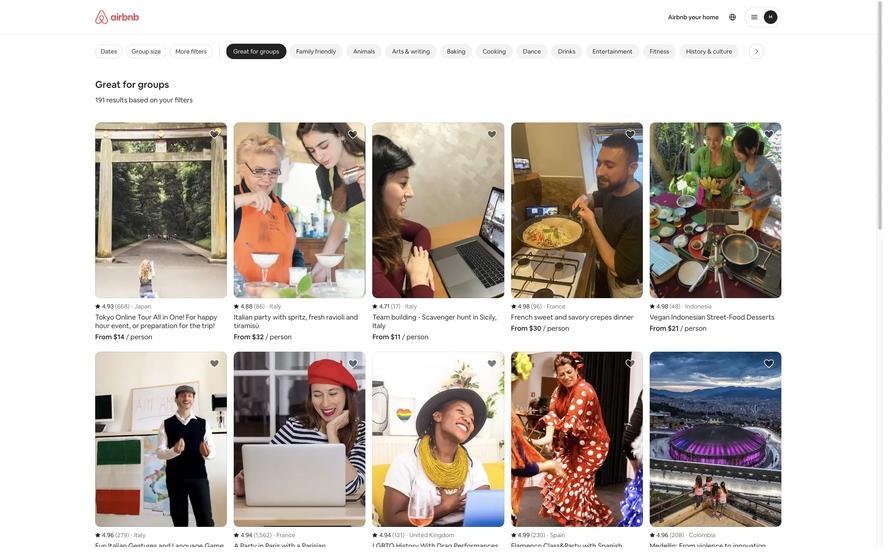 Task type: locate. For each thing, give the bounding box(es) containing it.
italy right the 279
[[134, 532, 146, 540]]

magic
[[750, 48, 766, 55]]

1 horizontal spatial italy
[[270, 303, 281, 310]]

) inside vegan indonesian street-food desserts group
[[679, 303, 681, 310]]

0 horizontal spatial save this experience image
[[209, 130, 220, 140]]

· right 48 at the right bottom of the page
[[682, 303, 684, 310]]

filters right the more
[[191, 48, 207, 55]]

great for groups inside button
[[233, 48, 279, 55]]

1 horizontal spatial your
[[689, 13, 702, 21]]

entertainment element
[[593, 48, 633, 55]]

/ right $11
[[402, 333, 405, 342]]

/ inside tokyo online tour all in one! for happy hour event, or preparation for the trip! group
[[126, 333, 129, 342]]

· united kingdom
[[406, 532, 455, 540]]

0 vertical spatial great
[[233, 48, 249, 55]]

italy inside italian party with spritz, fresh ravioli and tiramisù group
[[270, 303, 281, 310]]

0 vertical spatial your
[[689, 13, 702, 21]]

more filters
[[176, 48, 207, 55]]

france right 1,562
[[277, 532, 295, 540]]

) for 4.98 ( 96 )
[[540, 303, 542, 310]]

1 vertical spatial france
[[277, 532, 295, 540]]

668
[[117, 303, 128, 310]]

2 4.94 from the left
[[379, 532, 391, 540]]

4.98 inside vegan indonesian street-food desserts group
[[657, 303, 669, 310]]

4.96 inside the medellin: from violence to innovation group
[[657, 532, 669, 540]]

1 vertical spatial groups
[[138, 79, 169, 91]]

1 4.94 from the left
[[241, 532, 253, 540]]

dates
[[101, 48, 117, 55]]

· italy right 17
[[402, 303, 417, 310]]

great for groups element
[[233, 48, 279, 55]]

person
[[547, 324, 569, 333], [685, 324, 707, 333], [130, 333, 152, 342], [270, 333, 292, 342], [407, 333, 429, 342]]

( inside lgbtq history with drag performances group
[[392, 532, 394, 540]]

1 horizontal spatial for
[[251, 48, 259, 55]]

colombia
[[689, 532, 716, 540]]

) inside team building - scavenger hunt in sicily, italy group
[[399, 303, 401, 310]]

( inside french sweet and savory crepes dinner group
[[531, 303, 533, 310]]

france for 4.94 ( 1,562 )
[[277, 532, 295, 540]]

2 horizontal spatial · italy
[[402, 303, 417, 310]]

person for from $14 / person
[[130, 333, 152, 342]]

( inside flamenco class&party with spanish dancer group
[[531, 532, 533, 540]]

& left the culture at the top right of page
[[708, 48, 712, 55]]

0 horizontal spatial italy
[[134, 532, 146, 540]]

/ right $21
[[680, 324, 683, 333]]

· france for 4.94 ( 1,562 )
[[274, 532, 295, 540]]

groups left family
[[260, 48, 279, 55]]

/ inside french sweet and savory crepes dinner group
[[543, 324, 546, 333]]

1 horizontal spatial 4.94
[[379, 532, 391, 540]]

from for from $32 / person
[[234, 333, 251, 342]]

(
[[115, 303, 117, 310], [254, 303, 256, 310], [391, 303, 393, 310], [531, 303, 533, 310], [670, 303, 672, 310], [115, 532, 117, 540], [254, 532, 256, 540], [392, 532, 394, 540], [531, 532, 533, 540], [670, 532, 672, 540]]

france right 96
[[547, 303, 566, 310]]

) inside lgbtq history with drag performances group
[[403, 532, 405, 540]]

4.71 ( 17 )
[[379, 303, 401, 310]]

italy
[[270, 303, 281, 310], [405, 303, 417, 310], [134, 532, 146, 540]]

great
[[233, 48, 249, 55], [95, 79, 121, 91]]

· italy right the 279
[[131, 532, 146, 540]]

0 horizontal spatial 4.96
[[102, 532, 114, 540]]

1 horizontal spatial great
[[233, 48, 249, 55]]

191 results based on your filters
[[95, 96, 193, 105]]

) inside the fun italian gestures and language game group
[[127, 532, 129, 540]]

4.94 left 1,562
[[241, 532, 253, 540]]

/
[[543, 324, 546, 333], [680, 324, 683, 333], [126, 333, 129, 342], [265, 333, 268, 342], [402, 333, 405, 342]]

· for 4.94 ( 121 )
[[406, 532, 408, 540]]

your
[[689, 13, 702, 21], [159, 96, 173, 105]]

your left home
[[689, 13, 702, 21]]

· right 1,562
[[274, 532, 275, 540]]

4.98 left 96
[[518, 303, 530, 310]]

1 horizontal spatial france
[[547, 303, 566, 310]]

save this experience image inside lgbtq history with drag performances group
[[487, 359, 497, 369]]

0 horizontal spatial great
[[95, 79, 121, 91]]

baking button
[[440, 44, 473, 59]]

4.96 ( 279 )
[[102, 532, 129, 540]]

save this experience image for 4.98 ( 96 )
[[625, 130, 636, 140]]

( for 48
[[670, 303, 672, 310]]

0 horizontal spatial 4.94
[[241, 532, 253, 540]]

save this experience image inside the fun italian gestures and language game group
[[209, 359, 220, 369]]

person down "· indonesia"
[[685, 324, 707, 333]]

rating 4.94 out of 5; 121 reviews image
[[373, 532, 405, 540]]

· inside lgbtq history with drag performances group
[[406, 532, 408, 540]]

save this experience image for 4.96 ( 208 )
[[764, 359, 774, 369]]

0 horizontal spatial for
[[123, 79, 136, 91]]

rating 4.98 out of 5; 48 reviews image
[[650, 303, 681, 310]]

italy inside group
[[405, 303, 417, 310]]

· inside a party in paris with a parisian group
[[274, 532, 275, 540]]

person for from $32 / person
[[270, 333, 292, 342]]

save this experience image inside vegan indonesian street-food desserts group
[[764, 130, 774, 140]]

279
[[117, 532, 127, 540]]

group
[[132, 48, 149, 55]]

person right $11
[[407, 333, 429, 342]]

united
[[410, 532, 428, 540]]

save this experience image
[[209, 130, 220, 140], [348, 359, 358, 369], [625, 359, 636, 369]]

4.94 inside a party in paris with a parisian group
[[241, 532, 253, 540]]

spain
[[550, 532, 565, 540]]

& right arts
[[405, 48, 409, 55]]

· right 668
[[131, 303, 133, 310]]

· inside team building - scavenger hunt in sicily, italy group
[[402, 303, 404, 310]]

person inside italian party with spritz, fresh ravioli and tiramisù group
[[270, 333, 292, 342]]

· france inside a party in paris with a parisian group
[[274, 532, 295, 540]]

· for 4.96 ( 279 )
[[131, 532, 132, 540]]

0 horizontal spatial · italy
[[131, 532, 146, 540]]

· inside italian party with spritz, fresh ravioli and tiramisù group
[[267, 303, 268, 310]]

/ inside vegan indonesian street-food desserts group
[[680, 324, 683, 333]]

· italy inside team building - scavenger hunt in sicily, italy group
[[402, 303, 417, 310]]

( for 17
[[391, 303, 393, 310]]

save this experience image for 4.88 ( 86 )
[[348, 130, 358, 140]]

4.96
[[102, 532, 114, 540], [657, 532, 669, 540]]

/ for from $30
[[543, 324, 546, 333]]

1 horizontal spatial · france
[[544, 303, 566, 310]]

( inside the fun italian gestures and language game group
[[115, 532, 117, 540]]

2 horizontal spatial save this experience image
[[625, 359, 636, 369]]

· italy
[[267, 303, 281, 310], [402, 303, 417, 310], [131, 532, 146, 540]]

baking
[[447, 48, 466, 55]]

· right 17
[[402, 303, 404, 310]]

2 horizontal spatial italy
[[405, 303, 417, 310]]

4.99 ( 230 )
[[518, 532, 545, 540]]

4.96 left the 279
[[102, 532, 114, 540]]

/ for from $21
[[680, 324, 683, 333]]

· inside the medellin: from violence to innovation group
[[686, 532, 687, 540]]

save this experience image inside the medellin: from violence to innovation group
[[764, 359, 774, 369]]

) inside tokyo online tour all in one! for happy hour event, or preparation for the trip! group
[[128, 303, 130, 310]]

save this experience image for 4.94 ( 121 )
[[487, 359, 497, 369]]

arts
[[392, 48, 404, 55]]

· right the 230
[[547, 532, 549, 540]]

friendly
[[315, 48, 336, 55]]

0 horizontal spatial &
[[405, 48, 409, 55]]

cooking
[[483, 48, 506, 55]]

your right on
[[159, 96, 173, 105]]

0 horizontal spatial great for groups
[[95, 79, 169, 91]]

0 vertical spatial groups
[[260, 48, 279, 55]]

4.93 ( 668 )
[[102, 303, 130, 310]]

fitness element
[[650, 48, 669, 55]]

· france right 96
[[544, 303, 566, 310]]

· right 86
[[267, 303, 268, 310]]

· italy right 86
[[267, 303, 281, 310]]

from left $32
[[234, 333, 251, 342]]

( for 208
[[670, 532, 672, 540]]

fitness button
[[643, 44, 676, 59]]

from left $21
[[650, 324, 667, 333]]

) inside the medellin: from violence to innovation group
[[682, 532, 684, 540]]

· inside the fun italian gestures and language game group
[[131, 532, 132, 540]]

2 4.96 from the left
[[657, 532, 669, 540]]

/ for from $14
[[126, 333, 129, 342]]

groups
[[260, 48, 279, 55], [138, 79, 169, 91]]

$14
[[113, 333, 124, 342]]

1 horizontal spatial great for groups
[[233, 48, 279, 55]]

· indonesia
[[682, 303, 712, 310]]

flamenco class&party with spanish dancer group
[[511, 352, 643, 548]]

/ for from $11
[[402, 333, 405, 342]]

from $11 / person
[[373, 333, 429, 342]]

2 & from the left
[[708, 48, 712, 55]]

96
[[533, 303, 540, 310]]

0 horizontal spatial your
[[159, 96, 173, 105]]

1 vertical spatial great for groups
[[95, 79, 169, 91]]

1 horizontal spatial &
[[708, 48, 712, 55]]

more
[[176, 48, 190, 55]]

( inside tokyo online tour all in one! for happy hour event, or preparation for the trip! group
[[115, 303, 117, 310]]

lgbtq history with drag performances group
[[373, 352, 504, 548]]

4.98
[[518, 303, 530, 310], [657, 303, 669, 310]]

great for groups
[[233, 48, 279, 55], [95, 79, 169, 91]]

french sweet and savory crepes dinner group
[[511, 123, 643, 333]]

rating 4.93 out of 5; 668 reviews image
[[95, 303, 130, 310]]

4.98 inside french sweet and savory crepes dinner group
[[518, 303, 530, 310]]

from inside tokyo online tour all in one! for happy hour event, or preparation for the trip! group
[[95, 333, 112, 342]]

from inside vegan indonesian street-food desserts group
[[650, 324, 667, 333]]

from left $11
[[373, 333, 389, 342]]

· right the 279
[[131, 532, 132, 540]]

· inside vegan indonesian street-food desserts group
[[682, 303, 684, 310]]

1 vertical spatial for
[[123, 79, 136, 91]]

17
[[393, 303, 399, 310]]

home
[[703, 13, 719, 21]]

/ for from $32
[[265, 333, 268, 342]]

1 vertical spatial · france
[[274, 532, 295, 540]]

4.94
[[241, 532, 253, 540], [379, 532, 391, 540]]

save this experience image inside french sweet and savory crepes dinner group
[[625, 130, 636, 140]]

from
[[511, 324, 528, 333], [650, 324, 667, 333], [95, 333, 112, 342], [234, 333, 251, 342], [373, 333, 389, 342]]

· for 4.98 ( 48 )
[[682, 303, 684, 310]]

from left $30
[[511, 324, 528, 333]]

· france right 1,562
[[274, 532, 295, 540]]

drinks element
[[558, 48, 576, 55]]

dance button
[[516, 44, 548, 59]]

/ inside italian party with spritz, fresh ravioli and tiramisù group
[[265, 333, 268, 342]]

$21
[[668, 324, 679, 333]]

4.88 ( 86 )
[[241, 303, 265, 310]]

2 4.98 from the left
[[657, 303, 669, 310]]

italy right 17
[[405, 303, 417, 310]]

4.98 left 48 at the right bottom of the page
[[657, 303, 669, 310]]

· inside french sweet and savory crepes dinner group
[[544, 303, 545, 310]]

/ right $14
[[126, 333, 129, 342]]

from left $14
[[95, 333, 112, 342]]

from $30 / person
[[511, 324, 569, 333]]

0 horizontal spatial groups
[[138, 79, 169, 91]]

0 horizontal spatial · france
[[274, 532, 295, 540]]

0 horizontal spatial france
[[277, 532, 295, 540]]

history & culture element
[[686, 48, 733, 55]]

drinks
[[558, 48, 576, 55]]

person right $30
[[547, 324, 569, 333]]

1 4.98 from the left
[[518, 303, 530, 310]]

) inside flamenco class&party with spanish dancer group
[[543, 532, 545, 540]]

1 horizontal spatial 4.98
[[657, 303, 669, 310]]

for
[[251, 48, 259, 55], [123, 79, 136, 91]]

filters inside button
[[191, 48, 207, 55]]

0 vertical spatial france
[[547, 303, 566, 310]]

family friendly button
[[290, 44, 343, 59]]

4.94 inside lgbtq history with drag performances group
[[379, 532, 391, 540]]

save this experience image inside flamenco class&party with spanish dancer group
[[625, 359, 636, 369]]

culture
[[713, 48, 733, 55]]

& for history
[[708, 48, 712, 55]]

4.98 ( 48 )
[[657, 303, 681, 310]]

· france inside french sweet and savory crepes dinner group
[[544, 303, 566, 310]]

person inside tokyo online tour all in one! for happy hour event, or preparation for the trip! group
[[130, 333, 152, 342]]

from inside team building - scavenger hunt in sicily, italy group
[[373, 333, 389, 342]]

fun italian gestures and language game group
[[95, 352, 227, 548]]

france
[[547, 303, 566, 310], [277, 532, 295, 540]]

$11
[[391, 333, 401, 342]]

save this experience image
[[348, 130, 358, 140], [487, 130, 497, 140], [625, 130, 636, 140], [764, 130, 774, 140], [209, 359, 220, 369], [487, 359, 497, 369], [764, 359, 774, 369]]

( inside the medellin: from violence to innovation group
[[670, 532, 672, 540]]

france inside a party in paris with a parisian group
[[277, 532, 295, 540]]

· right 121
[[406, 532, 408, 540]]

magic button
[[743, 44, 773, 59]]

filters right on
[[175, 96, 193, 105]]

from inside italian party with spritz, fresh ravioli and tiramisù group
[[234, 333, 251, 342]]

indonesia
[[685, 303, 712, 310]]

( inside italian party with spritz, fresh ravioli and tiramisù group
[[254, 303, 256, 310]]

person inside team building - scavenger hunt in sicily, italy group
[[407, 333, 429, 342]]

profile element
[[513, 0, 782, 34]]

( for 1,562
[[254, 532, 256, 540]]

0 vertical spatial great for groups
[[233, 48, 279, 55]]

$32
[[252, 333, 264, 342]]

&
[[405, 48, 409, 55], [708, 48, 712, 55]]

4.96 inside the fun italian gestures and language game group
[[102, 532, 114, 540]]

· for 4.93 ( 668 )
[[131, 303, 133, 310]]

· france
[[544, 303, 566, 310], [274, 532, 295, 540]]

person inside french sweet and savory crepes dinner group
[[547, 324, 569, 333]]

· for 4.88 ( 86 )
[[267, 303, 268, 310]]

team building - scavenger hunt in sicily, italy group
[[373, 123, 504, 342]]

0 vertical spatial filters
[[191, 48, 207, 55]]

( inside team building - scavenger hunt in sicily, italy group
[[391, 303, 393, 310]]

rating 4.98 out of 5; 96 reviews image
[[511, 303, 542, 310]]

save this experience image inside italian party with spritz, fresh ravioli and tiramisù group
[[348, 130, 358, 140]]

save this experience image for spain
[[625, 359, 636, 369]]

drinks button
[[551, 44, 583, 59]]

rating 4.96 out of 5; 279 reviews image
[[95, 532, 129, 540]]

person right $32
[[270, 333, 292, 342]]

86
[[256, 303, 263, 310]]

4.94 left 121
[[379, 532, 391, 540]]

person for from $30 / person
[[547, 324, 569, 333]]

0 vertical spatial · france
[[544, 303, 566, 310]]

· right 96
[[544, 303, 545, 310]]

· for 4.98 ( 96 )
[[544, 303, 545, 310]]

dates button
[[95, 45, 123, 58]]

230
[[533, 532, 543, 540]]

1 horizontal spatial 4.96
[[657, 532, 669, 540]]

) inside italian party with spritz, fresh ravioli and tiramisù group
[[263, 303, 265, 310]]

4.96 left 208
[[657, 532, 669, 540]]

1 & from the left
[[405, 48, 409, 55]]

from inside french sweet and savory crepes dinner group
[[511, 324, 528, 333]]

1,562
[[256, 532, 270, 540]]

italian party with spritz, fresh ravioli and tiramisù group
[[234, 123, 366, 342]]

1 horizontal spatial save this experience image
[[348, 359, 358, 369]]

· inside tokyo online tour all in one! for happy hour event, or preparation for the trip! group
[[131, 303, 133, 310]]

1 4.96 from the left
[[102, 532, 114, 540]]

) inside a party in paris with a parisian group
[[270, 532, 272, 540]]

tokyo online tour all in one! for happy hour event, or preparation for the trip! group
[[95, 123, 227, 342]]

( inside vegan indonesian street-food desserts group
[[670, 303, 672, 310]]

4.88
[[241, 303, 253, 310]]

/ right $32
[[265, 333, 268, 342]]

( for 121
[[392, 532, 394, 540]]

person for from $21 / person
[[685, 324, 707, 333]]

· inside flamenco class&party with spanish dancer group
[[547, 532, 549, 540]]

) inside french sweet and savory crepes dinner group
[[540, 303, 542, 310]]

0 horizontal spatial 4.98
[[518, 303, 530, 310]]

4.94 ( 1,562 )
[[241, 532, 272, 540]]

1 horizontal spatial groups
[[260, 48, 279, 55]]

filters
[[191, 48, 207, 55], [175, 96, 193, 105]]

group size button
[[126, 45, 167, 58]]

italy right 86
[[270, 303, 281, 310]]

/ right $30
[[543, 324, 546, 333]]

save this experience image inside team building - scavenger hunt in sicily, italy group
[[487, 130, 497, 140]]

person right $14
[[130, 333, 152, 342]]

france inside french sweet and savory crepes dinner group
[[547, 303, 566, 310]]

0 vertical spatial for
[[251, 48, 259, 55]]

121
[[394, 532, 403, 540]]

4.98 ( 96 )
[[518, 303, 542, 310]]

( inside a party in paris with a parisian group
[[254, 532, 256, 540]]

· right 208
[[686, 532, 687, 540]]

results
[[106, 96, 127, 105]]

/ inside team building - scavenger hunt in sicily, italy group
[[402, 333, 405, 342]]

person inside vegan indonesian street-food desserts group
[[685, 324, 707, 333]]

groups up on
[[138, 79, 169, 91]]

from for from $11 / person
[[373, 333, 389, 342]]

· italy inside italian party with spritz, fresh ravioli and tiramisù group
[[267, 303, 281, 310]]

1 horizontal spatial · italy
[[267, 303, 281, 310]]



Task type: describe. For each thing, give the bounding box(es) containing it.
4.99
[[518, 532, 530, 540]]

from $32 / person
[[234, 333, 292, 342]]

animals
[[353, 48, 375, 55]]

from for from $14 / person
[[95, 333, 112, 342]]

entertainment button
[[586, 44, 640, 59]]

more filters button
[[170, 45, 212, 58]]

group size
[[132, 48, 161, 55]]

4.98 for $30
[[518, 303, 530, 310]]

great inside button
[[233, 48, 249, 55]]

) for 4.94 ( 121 )
[[403, 532, 405, 540]]

191
[[95, 96, 105, 105]]

baking element
[[447, 48, 466, 55]]

from for from $30 / person
[[511, 324, 528, 333]]

dance
[[523, 48, 541, 55]]

airbnb your home
[[668, 13, 719, 21]]

· for 4.96 ( 208 )
[[686, 532, 687, 540]]

· spain
[[547, 532, 565, 540]]

· italy inside the fun italian gestures and language game group
[[131, 532, 146, 540]]

from for from $21 / person
[[650, 324, 667, 333]]

kingdom
[[429, 532, 455, 540]]

size
[[150, 48, 161, 55]]

based
[[129, 96, 148, 105]]

rating 4.96 out of 5; 208 reviews image
[[650, 532, 684, 540]]

4.93
[[102, 303, 114, 310]]

cooking element
[[483, 48, 506, 55]]

· for 4.71 ( 17 )
[[402, 303, 404, 310]]

great for groups button
[[226, 44, 286, 59]]

magic element
[[750, 48, 766, 55]]

· italy for from $11
[[402, 303, 417, 310]]

japan
[[134, 303, 151, 310]]

rating 4.88 out of 5; 86 reviews image
[[234, 303, 265, 310]]

rating 4.94 out of 5; 1,562 reviews image
[[234, 532, 272, 540]]

history & culture
[[686, 48, 733, 55]]

animals element
[[353, 48, 375, 55]]

dance element
[[523, 48, 541, 55]]

4.94 for 4.94 ( 1,562 )
[[241, 532, 253, 540]]

vegan indonesian street-food desserts group
[[650, 123, 782, 333]]

( for 279
[[115, 532, 117, 540]]

save this experience image for 4.96 ( 279 )
[[209, 359, 220, 369]]

) for 4.96 ( 279 )
[[127, 532, 129, 540]]

italy inside the fun italian gestures and language game group
[[134, 532, 146, 540]]

arts & writing
[[392, 48, 430, 55]]

· italy for from $32
[[267, 303, 281, 310]]

· japan
[[131, 303, 151, 310]]

( for 86
[[254, 303, 256, 310]]

4.96 for 4.96 ( 279 )
[[102, 532, 114, 540]]

italy for from $32
[[270, 303, 281, 310]]

cooking button
[[476, 44, 513, 59]]

rating 4.99 out of 5; 230 reviews image
[[511, 532, 545, 540]]

) for 4.88 ( 86 )
[[263, 303, 265, 310]]

airbnb
[[668, 13, 688, 21]]

( for 230
[[531, 532, 533, 540]]

save this experience image for 4.98 ( 48 )
[[764, 130, 774, 140]]

history
[[686, 48, 706, 55]]

airbnb your home link
[[663, 8, 724, 26]]

from $14 / person
[[95, 333, 152, 342]]

4.96 for 4.96 ( 208 )
[[657, 532, 669, 540]]

family friendly
[[296, 48, 336, 55]]

48
[[672, 303, 679, 310]]

( for 96
[[531, 303, 533, 310]]

1 vertical spatial great
[[95, 79, 121, 91]]

208
[[672, 532, 682, 540]]

) for 4.98 ( 48 )
[[679, 303, 681, 310]]

on
[[150, 96, 158, 105]]

for inside button
[[251, 48, 259, 55]]

1 vertical spatial your
[[159, 96, 173, 105]]

person for from $11 / person
[[407, 333, 429, 342]]

save this experience image for france
[[348, 359, 358, 369]]

4.98 for $21
[[657, 303, 669, 310]]

· colombia
[[686, 532, 716, 540]]

) for 4.99 ( 230 )
[[543, 532, 545, 540]]

4.94 ( 121 )
[[379, 532, 405, 540]]

rating 4.71 out of 5; 17 reviews image
[[373, 303, 401, 310]]

family
[[296, 48, 314, 55]]

arts & writing button
[[385, 44, 437, 59]]

a party in paris with a parisian group
[[234, 352, 366, 548]]

4.94 for 4.94 ( 121 )
[[379, 532, 391, 540]]

) for 4.94 ( 1,562 )
[[270, 532, 272, 540]]

· for 4.99 ( 230 )
[[547, 532, 549, 540]]

from $21 / person
[[650, 324, 707, 333]]

· france for 4.98 ( 96 )
[[544, 303, 566, 310]]

4.71
[[379, 303, 390, 310]]

$30
[[529, 324, 542, 333]]

& for arts
[[405, 48, 409, 55]]

history & culture button
[[680, 44, 739, 59]]

) for 4.71 ( 17 )
[[399, 303, 401, 310]]

save this experience image for japan
[[209, 130, 220, 140]]

family friendly element
[[296, 48, 336, 55]]

) for 4.96 ( 208 )
[[682, 532, 684, 540]]

· for 4.94 ( 1,562 )
[[274, 532, 275, 540]]

writing
[[411, 48, 430, 55]]

1 vertical spatial filters
[[175, 96, 193, 105]]

medellin: from violence to innovation group
[[650, 352, 782, 548]]

save this experience image for 4.71 ( 17 )
[[487, 130, 497, 140]]

italy for from $11
[[405, 303, 417, 310]]

your inside profile element
[[689, 13, 702, 21]]

4.96 ( 208 )
[[657, 532, 684, 540]]

france for 4.98 ( 96 )
[[547, 303, 566, 310]]

animals button
[[346, 44, 382, 59]]

entertainment
[[593, 48, 633, 55]]

( for 668
[[115, 303, 117, 310]]

arts & writing element
[[392, 48, 430, 55]]

fitness
[[650, 48, 669, 55]]

groups inside button
[[260, 48, 279, 55]]

) for 4.93 ( 668 )
[[128, 303, 130, 310]]



Task type: vqa. For each thing, say whether or not it's contained in the screenshot.


